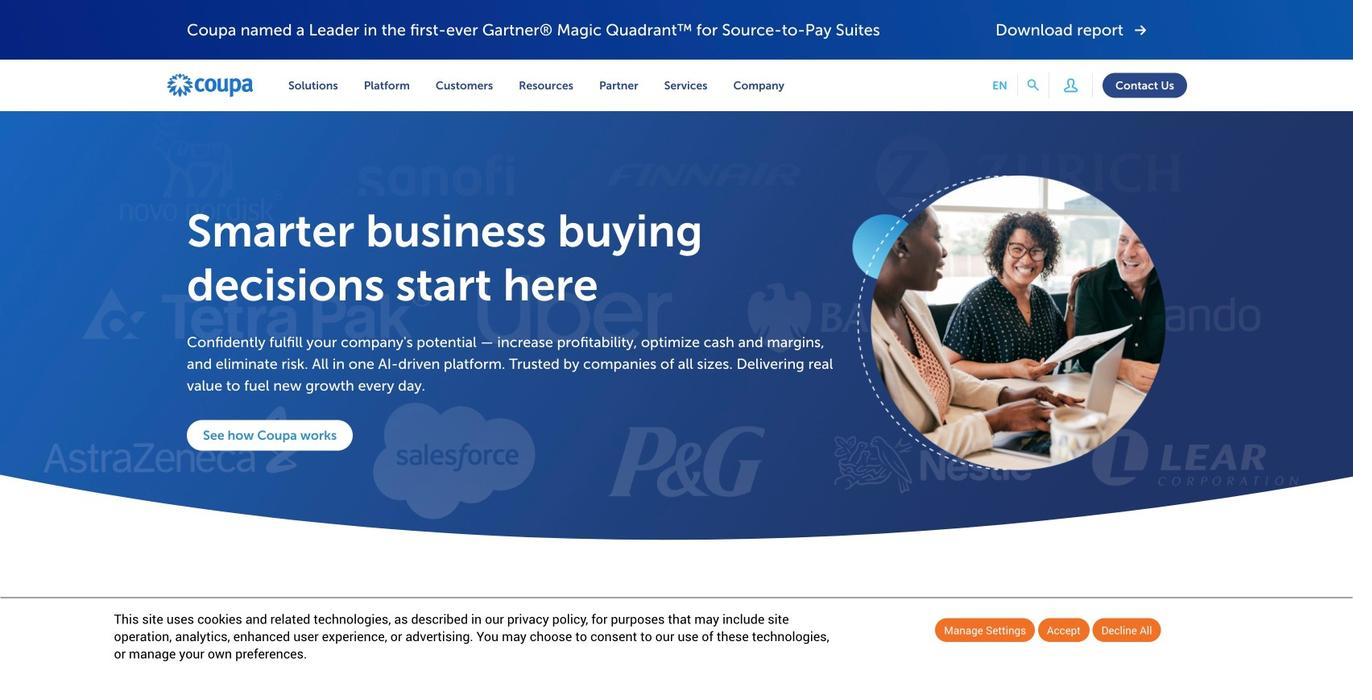 Task type: describe. For each thing, give the bounding box(es) containing it.
platform_user_centric image
[[1060, 74, 1083, 97]]

mag glass image
[[1028, 80, 1040, 91]]

home image
[[166, 73, 255, 98]]



Task type: locate. For each thing, give the bounding box(es) containing it.
staff members talking image
[[853, 176, 1167, 470]]



Task type: vqa. For each thing, say whether or not it's contained in the screenshot.
MAG GLASS image
yes



